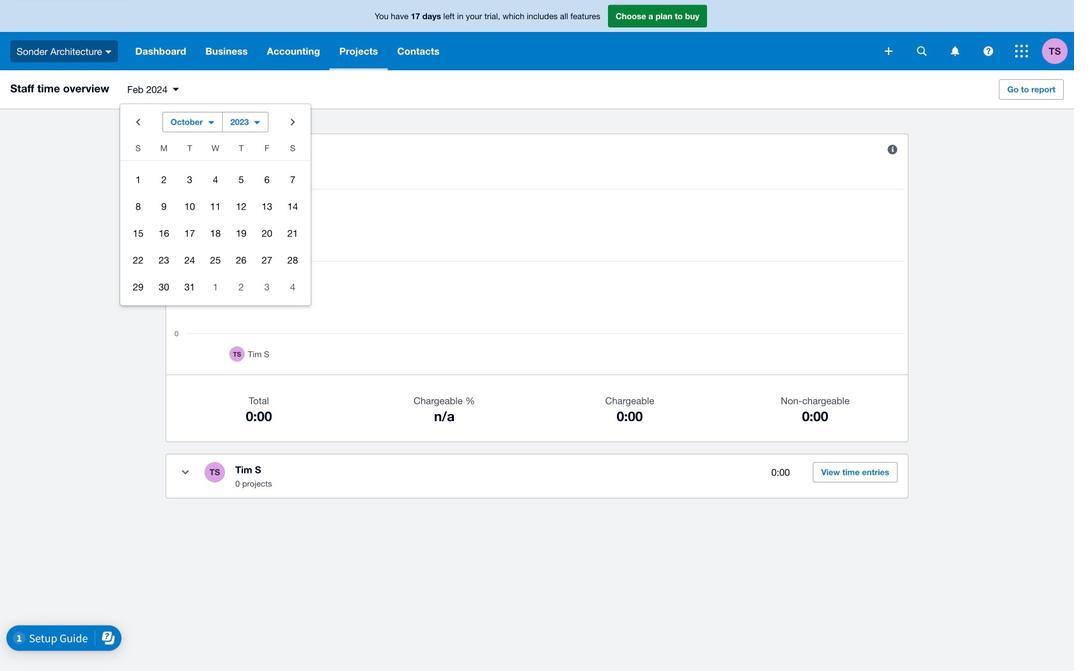 Task type: describe. For each thing, give the bounding box(es) containing it.
next month image
[[280, 109, 306, 135]]

1 horizontal spatial svg image
[[918, 46, 927, 56]]

sun oct 15 2023 cell
[[120, 221, 151, 246]]

sun oct 08 2023 cell
[[120, 194, 151, 219]]

sat oct 21 2023 cell
[[280, 221, 311, 246]]

mon oct 09 2023 cell
[[151, 194, 177, 219]]

sun oct 29 2023 cell
[[120, 274, 151, 300]]

sun oct 22 2023 cell
[[120, 248, 151, 273]]

fri oct 27 2023 cell
[[254, 248, 280, 273]]

mon oct 02 2023 cell
[[151, 167, 177, 193]]

sat oct 28 2023 cell
[[280, 248, 311, 273]]

thu oct 26 2023 cell
[[229, 248, 254, 273]]

mon oct 16 2023 cell
[[151, 221, 177, 246]]

tue oct 10 2023 cell
[[177, 194, 203, 219]]

mon oct 23 2023 cell
[[151, 248, 177, 273]]

wed oct 04 2023 cell
[[203, 167, 229, 193]]

tue oct 31 2023 cell
[[177, 274, 203, 300]]

6 row from the top
[[120, 274, 311, 301]]

wed oct 25 2023 cell
[[203, 248, 229, 273]]

2 row from the top
[[120, 166, 311, 193]]

sun oct 01 2023 cell
[[120, 167, 151, 193]]

3 row from the top
[[120, 193, 311, 220]]



Task type: vqa. For each thing, say whether or not it's contained in the screenshot.
Fri Oct 27 2023 Cell
yes



Task type: locate. For each thing, give the bounding box(es) containing it.
sat oct 14 2023 cell
[[280, 194, 311, 219]]

svg image
[[918, 46, 927, 56], [105, 50, 112, 54]]

fri oct 13 2023 cell
[[254, 194, 280, 219]]

last month image
[[125, 109, 151, 135]]

row group
[[120, 166, 311, 301]]

row down wed oct 25 2023 cell on the top left of the page
[[120, 274, 311, 301]]

mon oct 30 2023 cell
[[151, 274, 177, 300]]

row up wed oct 25 2023 cell on the top left of the page
[[120, 220, 311, 247]]

group
[[120, 104, 311, 306]]

row
[[120, 140, 311, 161], [120, 166, 311, 193], [120, 193, 311, 220], [120, 220, 311, 247], [120, 247, 311, 274], [120, 274, 311, 301]]

5 row from the top
[[120, 247, 311, 274]]

thu oct 19 2023 cell
[[229, 221, 254, 246]]

row up wed oct 11 2023 cell
[[120, 166, 311, 193]]

thu oct 05 2023 cell
[[229, 167, 254, 193]]

fri oct 20 2023 cell
[[254, 221, 280, 246]]

sat oct 07 2023 cell
[[280, 167, 311, 193]]

wed oct 11 2023 cell
[[203, 194, 229, 219]]

wed oct 18 2023 cell
[[203, 221, 229, 246]]

row up wed oct 04 2023 "cell"
[[120, 140, 311, 161]]

tue oct 17 2023 cell
[[177, 221, 203, 246]]

tue oct 24 2023 cell
[[177, 248, 203, 273]]

svg image
[[1016, 45, 1029, 58], [952, 46, 960, 56], [984, 46, 994, 56], [885, 47, 893, 55]]

grid
[[120, 140, 311, 301]]

0 horizontal spatial svg image
[[105, 50, 112, 54]]

1 row from the top
[[120, 140, 311, 161]]

thu oct 12 2023 cell
[[229, 194, 254, 219]]

fri oct 06 2023 cell
[[254, 167, 280, 193]]

4 row from the top
[[120, 220, 311, 247]]

row down wed oct 04 2023 "cell"
[[120, 193, 311, 220]]

row down wed oct 18 2023 cell
[[120, 247, 311, 274]]

banner
[[0, 0, 1075, 70]]

tue oct 03 2023 cell
[[177, 167, 203, 193]]



